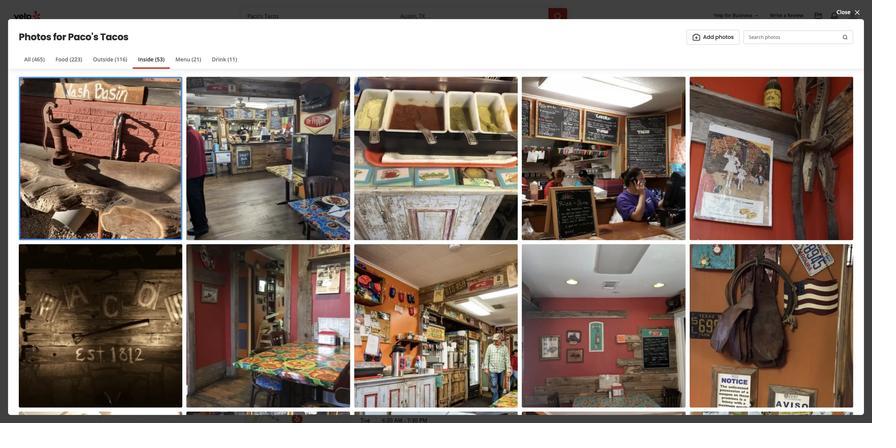 Task type: locate. For each thing, give the bounding box(es) containing it.
read more link right i
[[549, 398, 570, 403]]

tacos up outside (116)
[[100, 30, 128, 44]]

0 vertical spatial a
[[784, 12, 786, 19]]

see hours
[[414, 166, 433, 172]]

0 horizontal spatial write
[[260, 204, 274, 212]]

read more link for palermo
[[549, 398, 570, 403]]

0 vertical spatial photos
[[715, 33, 734, 41]]

might
[[520, 297, 539, 307]]

taco up 132
[[273, 325, 285, 333]]

24 menu v2 image
[[313, 352, 321, 360]]

4 star rating image down palermo
[[534, 377, 563, 382]]

for for paco's
[[53, 30, 66, 44]]

4.0
[[307, 140, 315, 147]]

1 vertical spatial hours
[[280, 386, 300, 395]]

info alert
[[310, 165, 407, 173]]

2 inside 'barbacoa taco 2 photos'
[[385, 333, 388, 340]]

2 vertical spatial a
[[600, 392, 603, 398]]

2 reviews from the left
[[346, 333, 364, 340]]

4 star rating image up the $$
[[244, 138, 303, 149]]

reviews:
[[571, 348, 586, 354]]

edit left 24 pencil v2 image
[[473, 387, 484, 394]]

house
[[574, 367, 591, 374]]

10
[[410, 333, 415, 340]]

reviews right 14
[[346, 333, 364, 340]]

1 horizontal spatial 2
[[385, 333, 388, 340]]

1 horizontal spatial time
[[585, 392, 593, 398]]

0 vertical spatial for
[[725, 12, 731, 19]]

14
[[340, 333, 345, 340]]

1 horizontal spatial a
[[600, 392, 603, 398]]

sponsored
[[506, 307, 533, 314]]

website
[[258, 353, 279, 360]]

updated
[[335, 166, 357, 173]]

hours right 16 info v2 icon
[[318, 166, 334, 173]]

full menu link
[[307, 349, 355, 364]]

2 horizontal spatial menu
[[472, 255, 487, 262]]

0 vertical spatial suggest an edit
[[552, 275, 592, 282]]

0 vertical spatial and
[[506, 353, 513, 359]]

you left need
[[514, 353, 521, 359]]

photos down gringo
[[319, 333, 334, 340]]

photos down yelp
[[715, 33, 734, 41]]

78723
[[575, 253, 591, 260]]

read right to…" in the right of the page
[[544, 353, 553, 359]]

directions
[[522, 245, 550, 252]]

breakfast
[[245, 325, 271, 333]]

1 horizontal spatial suggest an edit
[[552, 275, 592, 282]]

590
[[565, 376, 572, 382]]

1 horizontal spatial suggest
[[552, 275, 573, 282]]

1 horizontal spatial see
[[569, 162, 578, 169]]

0 horizontal spatial 4 star rating image
[[244, 138, 303, 149]]

1 horizontal spatial reviews
[[346, 333, 364, 340]]

over
[[359, 166, 370, 173]]

menu right full
[[334, 353, 349, 360]]

menu left the (21)
[[175, 56, 190, 63]]

first right my
[[512, 398, 520, 403]]

for right yelp
[[725, 12, 731, 19]]

restaurant
[[560, 322, 590, 330]]

menu inside website menu link
[[281, 353, 296, 360]]

photos right the 468
[[599, 162, 617, 169]]

time inside the "i'll save you time reading through reviews: this place is delicious and you need to…"
[[530, 348, 538, 354]]

search image down close
[[843, 35, 848, 40]]

0 horizontal spatial suggest an edit
[[443, 387, 484, 394]]

"i'll
[[506, 348, 511, 354]]

1 vertical spatial read more
[[549, 398, 570, 403]]

photos down barbacoa at bottom
[[389, 333, 404, 340]]

photos inside breakfast taco 11 photos
[[252, 333, 267, 340]]

1 vertical spatial edit
[[473, 387, 484, 394]]

edit down 78723
[[582, 275, 592, 282]]

0 horizontal spatial suggest
[[443, 387, 464, 394]]

write inside write a review link
[[770, 12, 782, 19]]

1 vertical spatial write
[[260, 204, 274, 212]]

tacos up (670
[[300, 115, 349, 137]]

1 vertical spatial and
[[531, 392, 539, 398]]

and left i
[[531, 392, 539, 398]]

241
[[565, 332, 572, 338]]

0 vertical spatial paco's
[[68, 30, 98, 44]]

(223)
[[70, 56, 82, 63]]

0 horizontal spatial menu
[[175, 56, 190, 63]]

1 vertical spatial for
[[53, 30, 66, 44]]

None search field
[[242, 8, 568, 24]]

night.
[[613, 392, 624, 398]]

1 vertical spatial more
[[559, 398, 570, 403]]

0 vertical spatial edit
[[582, 275, 592, 282]]

impression…"
[[521, 398, 546, 403]]

see all 468 photos link
[[557, 158, 628, 174]]

1 vertical spatial suggest
[[443, 387, 464, 394]]

view
[[447, 255, 460, 262]]

paco's
[[68, 30, 98, 44], [244, 115, 297, 137]]

1 horizontal spatial hours
[[318, 166, 334, 173]]

0 vertical spatial hours
[[318, 166, 334, 173]]

0 vertical spatial time
[[530, 348, 538, 354]]

0 horizontal spatial 2
[[315, 333, 318, 340]]

0 horizontal spatial tacos
[[100, 30, 128, 44]]

time
[[530, 348, 538, 354], [585, 392, 593, 398]]

write for write a review
[[260, 204, 274, 212]]

see left all
[[569, 162, 578, 169]]

this
[[587, 348, 594, 354]]

fogonero
[[534, 322, 559, 330]]

more right reading
[[554, 353, 564, 359]]

0 horizontal spatial an
[[465, 387, 472, 394]]

a left "review" at the right top
[[784, 12, 786, 19]]

and left need
[[506, 353, 513, 359]]

0 vertical spatial 4 star rating image
[[244, 138, 303, 149]]

drink (11)
[[212, 56, 237, 63]]

time left on
[[585, 392, 593, 398]]

1 horizontal spatial an
[[574, 275, 581, 282]]

save button
[[398, 201, 434, 215]]

inside
[[138, 56, 154, 63]]

drink
[[212, 56, 226, 63]]

palermo pasta house link
[[534, 367, 591, 374]]

you right save
[[522, 348, 529, 354]]

write inside write a review link
[[260, 204, 274, 212]]

get directions 1304 e 51st st austin, tx 78723
[[511, 245, 591, 260]]

2 horizontal spatial reviews
[[416, 333, 434, 340]]

on
[[594, 392, 599, 398]]

an inside location & hours element
[[465, 387, 472, 394]]

1 2 from the left
[[315, 333, 318, 340]]

a right on
[[600, 392, 603, 398]]

outside (116)
[[93, 56, 127, 63]]

is
[[606, 348, 609, 354]]

1 horizontal spatial tacos
[[300, 115, 349, 137]]

1 horizontal spatial taco
[[334, 325, 347, 333]]

1 vertical spatial photos
[[599, 162, 617, 169]]

inside (53)
[[138, 56, 165, 63]]

51st
[[529, 253, 540, 260]]

photo of paco's tacos - austin, tx, us. empty patio space image
[[685, 44, 872, 187]]

(670
[[316, 140, 327, 147]]

photos
[[19, 30, 51, 44], [252, 333, 267, 340], [319, 333, 334, 340], [389, 333, 404, 340]]

2 inside gringo taco 2 photos
[[315, 333, 318, 340]]

barbacoa taco image
[[385, 269, 447, 320]]

website menu
[[258, 353, 296, 360]]

1 horizontal spatial menu
[[244, 237, 263, 247]]

4.5 star rating image
[[534, 333, 563, 338]]

1 horizontal spatial menu
[[334, 353, 349, 360]]

next image
[[483, 289, 490, 297]]

taco for breakfast taco
[[273, 325, 285, 333]]

previous image
[[248, 289, 256, 297]]

1 vertical spatial time
[[585, 392, 593, 398]]

consider
[[556, 297, 586, 307]]

1 vertical spatial read more link
[[549, 398, 570, 403]]

menu for menu
[[244, 237, 263, 247]]

menu left 14 chevron right outline icon
[[472, 255, 487, 262]]

review
[[280, 204, 297, 212]]

1 vertical spatial menu
[[244, 237, 263, 247]]

1 vertical spatial suggest an edit
[[443, 387, 484, 394]]

1 horizontal spatial 4 star rating image
[[534, 377, 563, 382]]

am
[[273, 166, 281, 173]]

0 horizontal spatial for
[[53, 30, 66, 44]]

time inside "my husband and i came here for the first time on a date night. my first impression…"
[[585, 392, 593, 398]]

close
[[837, 9, 851, 16]]

first
[[576, 392, 584, 398], [512, 398, 520, 403]]

2 down barbacoa at bottom
[[385, 333, 388, 340]]

menu for menu (21)
[[175, 56, 190, 63]]

edit inside button
[[582, 275, 592, 282]]

you
[[506, 297, 518, 307]]

an inside button
[[574, 275, 581, 282]]

menu right website
[[281, 353, 296, 360]]

menu up popular
[[244, 237, 263, 247]]

1 vertical spatial add
[[322, 204, 333, 212]]

paco's tacos
[[244, 115, 349, 137]]

read more link up palermo pasta house link
[[544, 353, 564, 359]]

24 close v2 image
[[853, 8, 861, 16]]

0 vertical spatial more
[[554, 353, 564, 359]]

write right 24 star v2 image
[[260, 204, 274, 212]]

mexican link
[[296, 154, 318, 162]]

1 horizontal spatial for
[[563, 392, 568, 398]]

0 horizontal spatial photos
[[599, 162, 617, 169]]

0 horizontal spatial see
[[414, 166, 421, 172]]

0 vertical spatial menu
[[175, 56, 190, 63]]

palermo
[[534, 367, 556, 374]]

palermo pasta house
[[534, 367, 591, 374]]

24 camera v2 image
[[311, 204, 319, 212]]

and
[[506, 353, 513, 359], [531, 392, 539, 398]]

photos for $4.25
[[319, 333, 334, 340]]

taco
[[273, 325, 285, 333], [334, 325, 347, 333], [412, 325, 424, 333]]

read for fogonero
[[544, 353, 553, 359]]

0 horizontal spatial and
[[506, 353, 513, 359]]

first right the
[[576, 392, 584, 398]]

1 vertical spatial search image
[[843, 35, 848, 40]]

all
[[24, 56, 31, 63]]

reviews right 132
[[282, 333, 300, 340]]

write
[[770, 12, 782, 19], [260, 204, 274, 212]]

16 chevron down v2 image
[[754, 13, 759, 18]]

0 vertical spatial write
[[770, 12, 782, 19]]

add for add photos
[[703, 33, 714, 41]]

all
[[580, 162, 586, 169]]

suggest
[[552, 275, 573, 282], [443, 387, 464, 394]]

edit
[[582, 275, 592, 282], [473, 387, 484, 394]]

0 horizontal spatial menu
[[281, 353, 296, 360]]

gringo
[[315, 325, 333, 333]]

2 horizontal spatial for
[[725, 12, 731, 19]]

photo
[[334, 204, 350, 212]]

see left hours
[[414, 166, 421, 172]]

1 vertical spatial tacos
[[300, 115, 349, 137]]

tab list containing all (465)
[[19, 55, 242, 69]]

16 claim filled v2 image
[[244, 156, 249, 161]]

menu
[[472, 255, 487, 262], [281, 353, 296, 360], [334, 353, 349, 360]]

photos inside gringo taco 2 photos
[[319, 333, 334, 340]]

0 vertical spatial read more link
[[544, 353, 564, 359]]

taco up 10 reviews
[[412, 325, 424, 333]]

0 vertical spatial suggest
[[552, 275, 573, 282]]

0 vertical spatial search image
[[554, 12, 562, 20]]

add inside add photo link
[[322, 204, 333, 212]]

0 horizontal spatial hours
[[280, 386, 300, 395]]

1 reviews from the left
[[282, 333, 300, 340]]

4 star rating image
[[244, 138, 303, 149], [534, 377, 563, 382]]

0 horizontal spatial first
[[512, 398, 520, 403]]

more right came
[[559, 398, 570, 403]]

2 horizontal spatial taco
[[412, 325, 424, 333]]

read more link for fogonero
[[544, 353, 564, 359]]

add right 24 add photo v2
[[703, 33, 714, 41]]

0 horizontal spatial reviews
[[282, 333, 300, 340]]

write left "review" at the right top
[[770, 12, 782, 19]]

24 add photo v2 image
[[692, 33, 701, 41]]

1 vertical spatial an
[[465, 387, 472, 394]]

photos down breakfast
[[252, 333, 267, 340]]

1 taco from the left
[[273, 325, 285, 333]]

an down 78723
[[574, 275, 581, 282]]

2 taco from the left
[[334, 325, 347, 333]]

2 2 from the left
[[385, 333, 388, 340]]

reading
[[539, 348, 554, 354]]

photos for paco's tacos
[[19, 30, 128, 44]]

0 horizontal spatial a
[[275, 204, 279, 212]]

photos up all (465)
[[19, 30, 51, 44]]

1 horizontal spatial search image
[[843, 35, 848, 40]]

3 taco from the left
[[412, 325, 424, 333]]

add for add photo
[[322, 204, 333, 212]]

2 vertical spatial for
[[563, 392, 568, 398]]

1 horizontal spatial and
[[531, 392, 539, 398]]

a left review
[[275, 204, 279, 212]]

1 vertical spatial read
[[549, 398, 558, 403]]

search image
[[554, 12, 562, 20], [843, 35, 848, 40]]

photo of paco's tacos - austin, tx, us. cool texas touches image
[[304, 44, 495, 187]]

mon
[[361, 406, 372, 414]]

you
[[522, 348, 529, 354], [514, 353, 521, 359]]

search image up business categories element
[[554, 12, 562, 20]]

0 vertical spatial an
[[574, 275, 581, 282]]

1 horizontal spatial add
[[703, 33, 714, 41]]

menu inside full menu link
[[334, 353, 349, 360]]

taco inside breakfast taco 11 photos
[[273, 325, 285, 333]]

suggest an edit down tx
[[552, 275, 592, 282]]

24 save outline v2 image
[[404, 204, 412, 212]]

0 horizontal spatial taco
[[273, 325, 285, 333]]

time left reading
[[530, 348, 538, 354]]

popular dishes
[[244, 255, 284, 262]]

read
[[544, 353, 553, 359], [549, 398, 558, 403]]

1 horizontal spatial photos
[[715, 33, 734, 41]]

for up food
[[53, 30, 66, 44]]

taco inside gringo taco 2 photos
[[334, 325, 347, 333]]

the
[[569, 392, 575, 398]]

location & hours element
[[233, 375, 506, 424]]

0 vertical spatial add
[[703, 33, 714, 41]]

for inside yelp for business button
[[725, 12, 731, 19]]

0 horizontal spatial time
[[530, 348, 538, 354]]

1 vertical spatial paco's
[[244, 115, 297, 137]]

write for write a review
[[770, 12, 782, 19]]

barbacoa taco 2 photos
[[385, 325, 424, 340]]

1 vertical spatial 4 star rating image
[[534, 377, 563, 382]]

reviews right 10
[[416, 333, 434, 340]]

2 horizontal spatial a
[[784, 12, 786, 19]]

fogonero restaurant image
[[506, 323, 528, 346]]

0 horizontal spatial edit
[[473, 387, 484, 394]]

132
[[273, 333, 281, 340]]

see hours link
[[411, 166, 436, 174]]

more
[[554, 353, 564, 359], [559, 398, 570, 403]]

an left 24 pencil v2 image
[[465, 387, 472, 394]]

taco for barbacoa taco
[[412, 325, 424, 333]]

see
[[569, 162, 578, 169], [414, 166, 421, 172]]

hours right & on the left of the page
[[280, 386, 300, 395]]

0 vertical spatial read more
[[544, 353, 564, 359]]

0 vertical spatial read
[[544, 353, 553, 359]]

breakfast taco 11 photos
[[245, 325, 285, 340]]

add inside add photos link
[[703, 33, 714, 41]]

menu
[[175, 56, 190, 63], [244, 237, 263, 247]]

see for see all 468 photos
[[569, 162, 578, 169]]

for left the
[[563, 392, 568, 398]]

read more up palermo pasta house link
[[544, 353, 564, 359]]

tab list
[[19, 55, 242, 69]]

photo of paco's tacos - austin, tx, us. breakfast tacos: egg and potato, egg and veggie chorizo image
[[495, 44, 685, 187]]

0 horizontal spatial add
[[322, 204, 333, 212]]

read right i
[[549, 398, 558, 403]]

add right "24 camera v2" image
[[322, 204, 333, 212]]

delicious
[[610, 348, 626, 354]]

photos inside 'barbacoa taco 2 photos'
[[389, 333, 404, 340]]

24 star v2 image
[[249, 204, 257, 212]]

write a review
[[770, 12, 804, 19]]

1 vertical spatial a
[[275, 204, 279, 212]]

2 down gringo
[[315, 333, 318, 340]]

1 horizontal spatial edit
[[582, 275, 592, 282]]

hours
[[422, 166, 433, 172]]

taco up 14
[[334, 325, 347, 333]]

1 horizontal spatial write
[[770, 12, 782, 19]]

suggest an edit left 24 pencil v2 image
[[443, 387, 484, 394]]

read more right i
[[549, 398, 570, 403]]

14 chevron right outline image
[[490, 256, 495, 261]]

1 horizontal spatial first
[[576, 392, 584, 398]]

3 reviews from the left
[[416, 333, 434, 340]]

taco inside 'barbacoa taco 2 photos'
[[412, 325, 424, 333]]

palermo pasta house image
[[506, 367, 528, 390]]



Task type: describe. For each thing, give the bounding box(es) containing it.
menu element
[[233, 226, 506, 364]]

16 external link v2 image
[[250, 354, 255, 359]]

$3.25
[[390, 307, 404, 314]]

and inside the "i'll save you time reading through reviews: this place is delicious and you need to…"
[[506, 353, 513, 359]]

(465)
[[32, 56, 45, 63]]

read for palermo
[[549, 398, 558, 403]]

(512) 323-6206
[[511, 226, 548, 233]]

close button
[[837, 8, 861, 16]]

2 for gringo
[[315, 333, 318, 340]]

get
[[511, 245, 521, 252]]

see all 468 photos
[[569, 162, 617, 169]]

more for restaurant
[[554, 353, 564, 359]]

months
[[376, 166, 396, 173]]

read more for fogonero
[[544, 353, 564, 359]]

website menu link
[[244, 349, 302, 364]]

(512)
[[511, 226, 524, 233]]

my
[[506, 398, 511, 403]]

add photo
[[322, 204, 350, 212]]

menu for website menu
[[281, 353, 296, 360]]

16 info v2 image
[[535, 308, 540, 314]]

and inside "my husband and i came here for the first time on a date night. my first impression…"
[[531, 392, 539, 398]]

full menu
[[324, 353, 349, 360]]

$4.25
[[321, 307, 334, 314]]

also
[[540, 297, 555, 307]]

photos for $2.25
[[252, 333, 267, 340]]

11
[[245, 333, 251, 340]]

fogonero restaurant
[[534, 322, 590, 330]]

austin,
[[548, 253, 566, 260]]

outside
[[93, 56, 113, 63]]

gringo taco 2 photos
[[315, 325, 347, 340]]

you might also consider
[[506, 297, 586, 307]]

0 horizontal spatial paco's
[[68, 30, 98, 44]]

1 horizontal spatial paco's
[[244, 115, 297, 137]]

6:30
[[261, 166, 271, 173]]

0 horizontal spatial search image
[[554, 12, 562, 20]]

24 external link v2 image
[[614, 206, 622, 214]]

notifications image
[[831, 12, 839, 20]]

pm
[[298, 166, 306, 173]]

$$
[[281, 154, 287, 162]]

breakfast taco image
[[245, 269, 307, 320]]

location
[[244, 386, 273, 395]]

24 share v2 image
[[364, 204, 372, 212]]

came
[[542, 392, 552, 398]]

tx
[[567, 253, 574, 260]]

suggest an edit button
[[511, 271, 622, 286]]

date
[[604, 392, 612, 398]]

menu (21)
[[175, 56, 201, 63]]

share button
[[358, 201, 396, 215]]

a inside "my husband and i came here for the first time on a date night. my first impression…"
[[600, 392, 603, 398]]

16 info v2 image
[[310, 166, 316, 172]]

suggest an edit inside location & hours element
[[443, 387, 484, 394]]

a for review
[[275, 204, 279, 212]]

business
[[733, 12, 753, 19]]

gringo taco image
[[315, 269, 377, 320]]

mexican
[[296, 154, 318, 162]]

suggest an edit link
[[443, 386, 495, 394]]

suggest inside button
[[552, 275, 573, 282]]

add photos
[[703, 33, 734, 41]]

taco for gringo taco
[[334, 325, 347, 333]]

map image
[[244, 403, 350, 424]]

edit inside location & hours element
[[473, 387, 484, 394]]

ago
[[397, 166, 407, 173]]

here
[[553, 392, 562, 398]]

(116)
[[115, 56, 127, 63]]

0 vertical spatial tacos
[[100, 30, 128, 44]]

for for business
[[725, 12, 731, 19]]

menu for full menu
[[334, 353, 349, 360]]

a for review
[[784, 12, 786, 19]]

"my husband and i came here for the first time on a date night. my first impression…"
[[506, 392, 624, 403]]

food (223)
[[55, 56, 82, 63]]

photo of paco's tacos - austin, tx, us. image
[[113, 44, 304, 187]]

"my
[[506, 392, 513, 398]]

-
[[283, 166, 284, 173]]

food
[[55, 56, 68, 63]]

pacosaustin.com
[[511, 207, 556, 214]]

24 phone v2 image
[[614, 225, 622, 233]]

yelp
[[714, 12, 724, 19]]

Search photos text field
[[744, 30, 853, 44]]

location & hours
[[244, 386, 300, 395]]

0 horizontal spatial you
[[514, 353, 521, 359]]

&
[[274, 386, 279, 395]]

24 pencil v2 image
[[487, 386, 495, 394]]

need
[[522, 353, 531, 359]]

user actions element
[[708, 8, 868, 50]]

photos for $3.25
[[389, 333, 404, 340]]

save
[[415, 204, 428, 212]]

projects image
[[814, 12, 822, 20]]

hours inside info 'alert'
[[318, 166, 334, 173]]

share
[[375, 204, 390, 212]]

suggest an edit inside button
[[552, 275, 592, 282]]

write a review
[[260, 204, 297, 212]]

husband
[[514, 392, 530, 398]]

yelp for business button
[[711, 10, 762, 22]]

add photos link
[[687, 30, 740, 45]]

get directions link
[[511, 245, 550, 252]]

reviews for gringo taco
[[346, 333, 364, 340]]

i
[[540, 392, 541, 398]]

reviews for breakfast taco
[[282, 333, 300, 340]]

see for see hours
[[414, 166, 421, 172]]

yelp for business
[[714, 12, 753, 19]]

st
[[542, 253, 547, 260]]

3
[[372, 166, 375, 173]]

full
[[462, 255, 470, 262]]

dishes
[[266, 255, 284, 262]]

place
[[595, 348, 605, 354]]

(53)
[[155, 56, 165, 63]]

10 reviews
[[410, 333, 434, 340]]

fogonero restaurant link
[[534, 322, 590, 330]]

24 pencil v2 image
[[542, 275, 550, 283]]

write a review link
[[767, 10, 806, 22]]

claimed
[[251, 154, 272, 162]]

read more for palermo
[[549, 398, 570, 403]]

reviews for barbacoa taco
[[416, 333, 434, 340]]

24 directions v2 image
[[614, 249, 622, 257]]

2 for barbacoa
[[385, 333, 388, 340]]

suggest inside location & hours element
[[443, 387, 464, 394]]

e
[[525, 253, 528, 260]]

more for pasta
[[559, 398, 570, 403]]

closed
[[382, 406, 399, 414]]

for inside "my husband and i came here for the first time on a date night. my first impression…"
[[563, 392, 568, 398]]

1 horizontal spatial you
[[522, 348, 529, 354]]

business categories element
[[241, 24, 859, 44]]



Task type: vqa. For each thing, say whether or not it's contained in the screenshot.


